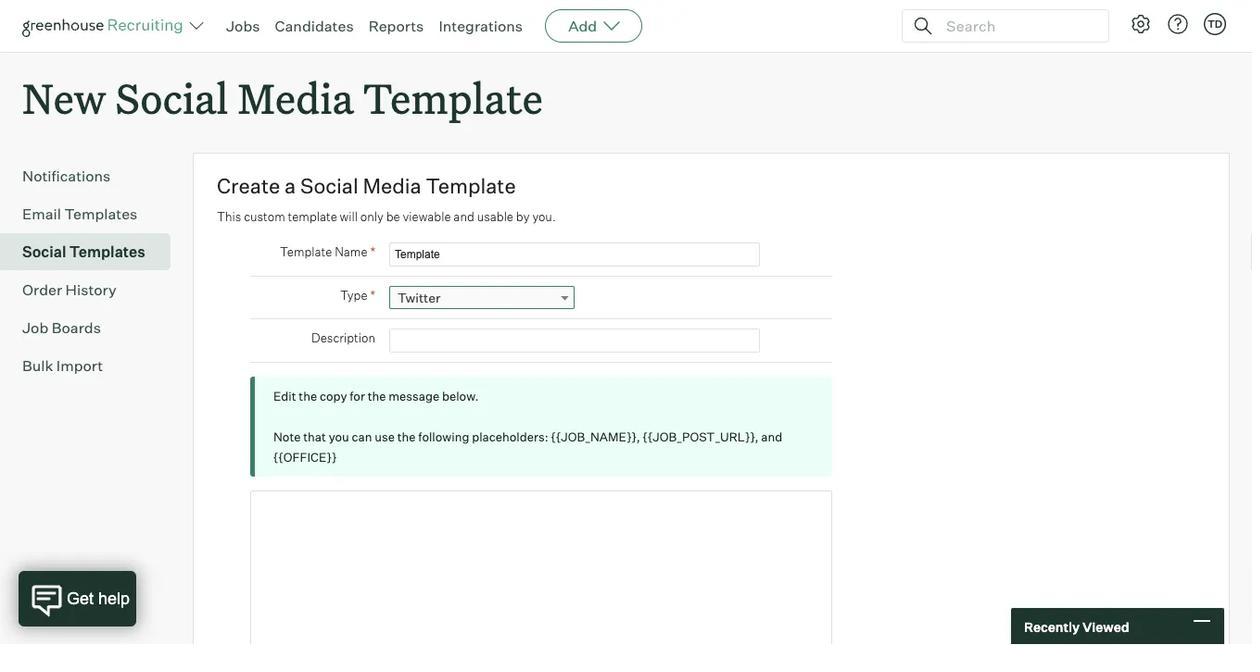 Task type: locate. For each thing, give the bounding box(es) containing it.
template
[[363, 70, 543, 125], [426, 173, 516, 199], [280, 244, 332, 259]]

{{office}}
[[273, 451, 337, 465]]

template name *
[[280, 244, 375, 260]]

templates
[[64, 205, 137, 224], [69, 243, 145, 262]]

the right use
[[397, 430, 416, 445]]

0 vertical spatial templates
[[64, 205, 137, 224]]

twitter
[[398, 290, 441, 306]]

copy
[[320, 389, 347, 404]]

*
[[370, 244, 375, 260], [370, 287, 375, 304]]

0 horizontal spatial and
[[454, 210, 474, 224]]

templates up social templates link
[[64, 205, 137, 224]]

bulk import link
[[22, 355, 163, 377]]

None text field
[[250, 491, 832, 646]]

recently
[[1024, 619, 1080, 636]]

2 horizontal spatial the
[[397, 430, 416, 445]]

name
[[335, 244, 367, 259]]

you.
[[532, 210, 556, 224]]

0 vertical spatial *
[[370, 244, 375, 260]]

description
[[312, 331, 375, 345]]

Description text field
[[389, 329, 760, 353]]

1 vertical spatial media
[[363, 173, 421, 199]]

template inside template name *
[[280, 244, 332, 259]]

1 horizontal spatial and
[[761, 430, 782, 445]]

2 horizontal spatial social
[[300, 173, 358, 199]]

the
[[299, 389, 317, 404], [368, 389, 386, 404], [397, 430, 416, 445]]

1 horizontal spatial the
[[368, 389, 386, 404]]

Template Name text field
[[389, 243, 760, 267]]

template up usable
[[426, 173, 516, 199]]

0 horizontal spatial media
[[238, 70, 354, 125]]

can
[[352, 430, 372, 445]]

reports
[[369, 17, 424, 35]]

jobs
[[226, 17, 260, 35]]

template down template
[[280, 244, 332, 259]]

2 vertical spatial template
[[280, 244, 332, 259]]

1 vertical spatial and
[[761, 430, 782, 445]]

1 horizontal spatial social
[[115, 70, 228, 125]]

0 vertical spatial social
[[115, 70, 228, 125]]

1 horizontal spatial media
[[363, 173, 421, 199]]

1 vertical spatial template
[[426, 173, 516, 199]]

notifications
[[22, 167, 111, 186]]

usable
[[477, 210, 513, 224]]

social templates
[[22, 243, 145, 262]]

templates up order history link
[[69, 243, 145, 262]]

the right for
[[368, 389, 386, 404]]

* right type
[[370, 287, 375, 304]]

this custom template will only be viewable and usable by you.
[[217, 210, 556, 224]]

order history
[[22, 281, 117, 300]]

social
[[115, 70, 228, 125], [300, 173, 358, 199], [22, 243, 66, 262]]

and right the {{job_post_url}},
[[761, 430, 782, 445]]

create
[[217, 173, 280, 199]]

import
[[56, 357, 103, 376]]

1 vertical spatial social
[[300, 173, 358, 199]]

and
[[454, 210, 474, 224], [761, 430, 782, 445]]

candidates link
[[275, 17, 354, 35]]

media up be
[[363, 173, 421, 199]]

0 vertical spatial template
[[363, 70, 543, 125]]

configure image
[[1130, 13, 1152, 35]]

0 horizontal spatial the
[[299, 389, 317, 404]]

viewable
[[403, 210, 451, 224]]

greenhouse recruiting image
[[22, 15, 189, 37]]

1 vertical spatial templates
[[69, 243, 145, 262]]

templates for social templates
[[69, 243, 145, 262]]

history
[[65, 281, 117, 300]]

custom
[[244, 210, 285, 224]]

the right edit
[[299, 389, 317, 404]]

boards
[[52, 319, 101, 338]]

media down candidates link
[[238, 70, 354, 125]]

0 vertical spatial media
[[238, 70, 354, 125]]

2 vertical spatial social
[[22, 243, 66, 262]]

media
[[238, 70, 354, 125], [363, 173, 421, 199]]

1 vertical spatial *
[[370, 287, 375, 304]]

2 * from the top
[[370, 287, 375, 304]]

candidates
[[275, 17, 354, 35]]

order history link
[[22, 279, 163, 301]]

will
[[340, 210, 358, 224]]

* right name
[[370, 244, 375, 260]]

by
[[516, 210, 530, 224]]

new
[[22, 70, 106, 125]]

integrations
[[439, 17, 523, 35]]

add
[[568, 17, 597, 35]]

template down integrations
[[363, 70, 543, 125]]

{{job_name}},
[[551, 430, 640, 445]]

note that you can use the following placeholders:
[[273, 430, 551, 445]]

and left usable
[[454, 210, 474, 224]]



Task type: describe. For each thing, give the bounding box(es) containing it.
job
[[22, 319, 48, 338]]

new social media template
[[22, 70, 543, 125]]

type *
[[340, 287, 375, 304]]

0 vertical spatial and
[[454, 210, 474, 224]]

following
[[418, 430, 469, 445]]

bulk
[[22, 357, 53, 376]]

recently viewed
[[1024, 619, 1129, 636]]

td
[[1207, 18, 1223, 30]]

use
[[375, 430, 395, 445]]

add button
[[545, 9, 642, 43]]

bulk import
[[22, 357, 103, 376]]

templates for email templates
[[64, 205, 137, 224]]

you
[[329, 430, 349, 445]]

{{job_post_url}},
[[643, 430, 759, 445]]

reports link
[[369, 17, 424, 35]]

edit
[[273, 389, 296, 404]]

template
[[288, 210, 337, 224]]

job boards
[[22, 319, 101, 338]]

note
[[273, 430, 301, 445]]

only
[[360, 210, 384, 224]]

this
[[217, 210, 241, 224]]

for
[[350, 389, 365, 404]]

job boards link
[[22, 317, 163, 339]]

email templates link
[[22, 203, 163, 225]]

0 horizontal spatial social
[[22, 243, 66, 262]]

jobs link
[[226, 17, 260, 35]]

{{job_name}}, {{job_post_url}}, and {{office}}
[[273, 430, 782, 465]]

below.
[[442, 389, 479, 404]]

edit the copy for the message below.
[[273, 389, 479, 404]]

and inside "{{job_name}}, {{job_post_url}}, and {{office}}"
[[761, 430, 782, 445]]

integrations link
[[439, 17, 523, 35]]

message
[[389, 389, 439, 404]]

Search text field
[[942, 13, 1092, 39]]

twitter link
[[389, 287, 575, 310]]

be
[[386, 210, 400, 224]]

notifications link
[[22, 165, 163, 187]]

email templates
[[22, 205, 137, 224]]

email
[[22, 205, 61, 224]]

td button
[[1204, 13, 1226, 35]]

type
[[340, 288, 367, 303]]

placeholders:
[[472, 430, 548, 445]]

order
[[22, 281, 62, 300]]

social templates link
[[22, 241, 163, 263]]

viewed
[[1082, 619, 1129, 636]]

that
[[303, 430, 326, 445]]

1 * from the top
[[370, 244, 375, 260]]

td button
[[1200, 9, 1230, 39]]

a
[[285, 173, 296, 199]]

create a social media template
[[217, 173, 516, 199]]



Task type: vqa. For each thing, say whether or not it's contained in the screenshot.
"Ok" button
no



